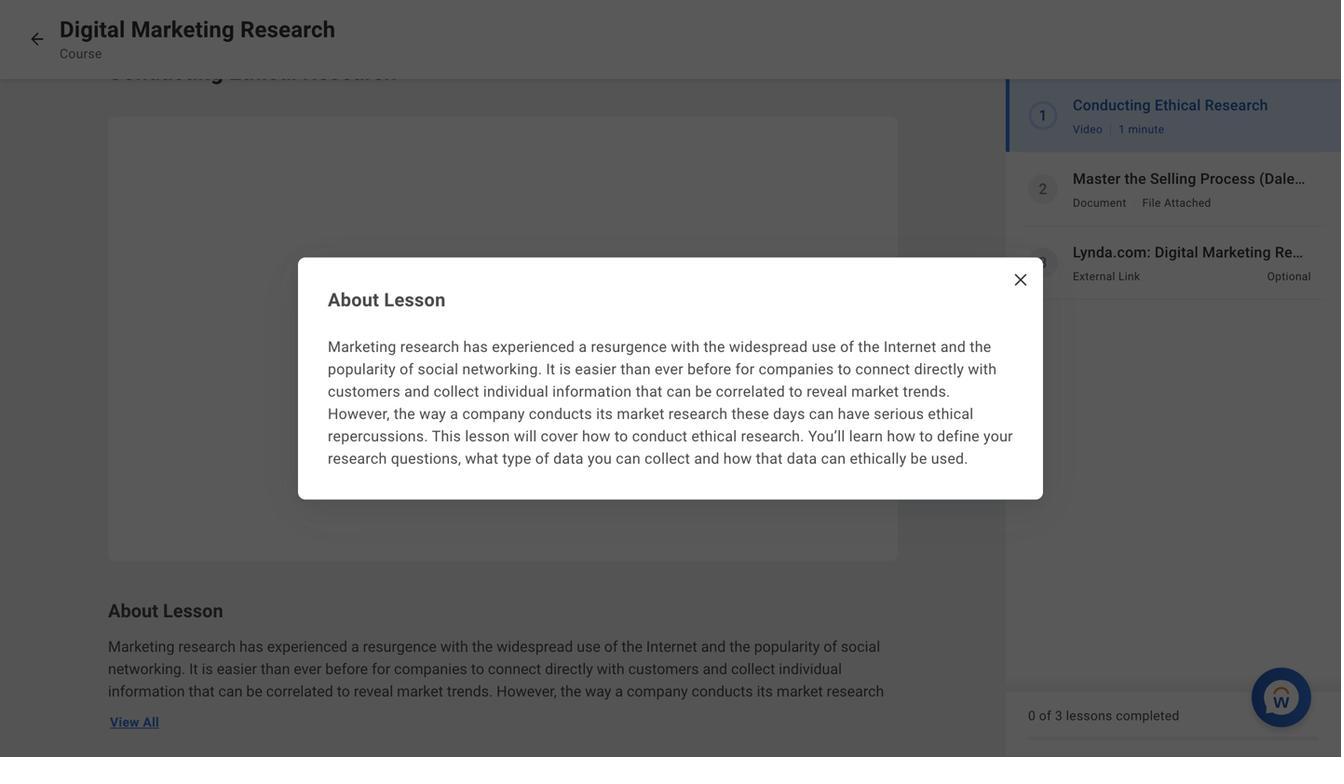 Task type: describe. For each thing, give the bounding box(es) containing it.
error
[[496, 400, 529, 418]]

document
[[1073, 197, 1127, 210]]

directly inside about lesson dialog
[[915, 361, 965, 378]]

the inside list
[[1125, 170, 1147, 188]]

however, inside about lesson dialog
[[328, 405, 390, 423]]

1 vertical spatial than
[[261, 661, 290, 678]]

lessons
[[1066, 709, 1113, 724]]

research. inside about lesson dialog
[[741, 428, 805, 445]]

external link
[[1073, 270, 1141, 283]]

before inside about lesson dialog
[[688, 361, 732, 378]]

conduct inside about lesson dialog
[[632, 428, 688, 445]]

1 vertical spatial ever
[[294, 661, 322, 678]]

0 horizontal spatial it
[[189, 661, 198, 678]]

1 vertical spatial easier
[[217, 661, 257, 678]]

lesson inside dialog
[[465, 428, 510, 445]]

1 horizontal spatial individual
[[779, 661, 842, 678]]

1 vertical spatial lesson
[[479, 705, 523, 723]]

about lesson dialog
[[298, 258, 1044, 500]]

than inside about lesson dialog
[[621, 361, 651, 378]]

ethical inside lesson navigation element
[[1155, 96, 1201, 114]]

type inside about lesson dialog
[[503, 450, 532, 468]]

1 vertical spatial you
[[485, 728, 508, 745]]

attached
[[1165, 197, 1212, 210]]

1 vertical spatial you'll
[[811, 705, 846, 723]]

0 horizontal spatial type
[[402, 728, 431, 745]]

1 vertical spatial repercussions.
[[346, 705, 443, 723]]

social inside about lesson dialog
[[418, 361, 459, 378]]

1 horizontal spatial company
[[627, 683, 688, 701]]

1 vertical spatial reveal
[[354, 683, 393, 701]]

0 horizontal spatial widespread
[[497, 638, 573, 656]]

0 horizontal spatial for
[[372, 661, 391, 678]]

1 vertical spatial serious
[[246, 705, 295, 723]]

0 horizontal spatial companies
[[394, 661, 468, 678]]

optional
[[1268, 270, 1312, 283]]

2
[[1039, 180, 1048, 198]]

1 vertical spatial internet
[[647, 638, 698, 656]]

0 horizontal spatial lesson
[[163, 601, 223, 622]]

lesson inside dialog
[[384, 289, 446, 311]]

resurgence inside about lesson dialog
[[591, 338, 667, 356]]

1 vertical spatial however,
[[497, 683, 557, 701]]

is inside about lesson dialog
[[560, 361, 571, 378]]

0 horizontal spatial information
[[108, 683, 185, 701]]

marketing inside about lesson dialog
[[328, 338, 397, 356]]

repercussions. inside about lesson dialog
[[328, 428, 428, 445]]

1 vertical spatial your
[[201, 728, 230, 745]]

1 for 1
[[1039, 107, 1048, 124]]

company inside about lesson dialog
[[463, 405, 525, 423]]

it inside about lesson dialog
[[546, 361, 556, 378]]

0 horizontal spatial conducting
[[108, 59, 223, 85]]

(dale
[[1260, 170, 1295, 188]]

selling
[[1151, 170, 1197, 188]]

easier inside about lesson dialog
[[575, 361, 617, 378]]

1 vertical spatial resurgence
[[363, 638, 437, 656]]

individual inside about lesson dialog
[[483, 383, 549, 401]]

1 vertical spatial way
[[585, 683, 612, 701]]

1 vertical spatial conduct
[[640, 705, 694, 723]]

0 horizontal spatial about lesson
[[108, 601, 223, 622]]

x image
[[1012, 271, 1030, 289]]

0 horizontal spatial ethically
[[739, 728, 793, 745]]

1 vertical spatial used.
[[817, 728, 853, 745]]

marketing research has experienced a resurgence with the widespread use of the internet and the popularity of social networking. it is easier than ever before for companies to connect directly with customers and collect individual information that can be correlated to reveal market trends. however, the way a company conducts its market research these days can have serious ethical repercussions. this lesson will cover how to conduct ethical research. you'll learn how to define your research questions, what type of data you can collect and how that data can ethically be used. inside about lesson dialog
[[328, 338, 1014, 468]]

1 vertical spatial is
[[202, 661, 213, 678]]

file attached
[[1143, 197, 1212, 210]]

0 horizontal spatial these
[[108, 705, 145, 723]]

1 vertical spatial trends.
[[447, 683, 493, 701]]

carneg
[[1299, 170, 1342, 188]]

marketing inside lesson navigation element
[[1203, 244, 1272, 261]]

internet inside about lesson dialog
[[884, 338, 937, 356]]

research inside digital marketing research course
[[240, 16, 336, 43]]

1 vertical spatial questions,
[[294, 728, 363, 745]]

occurred.
[[533, 400, 598, 418]]

view all button
[[110, 708, 159, 737]]

1 vertical spatial social
[[841, 638, 881, 656]]

used. inside about lesson dialog
[[932, 450, 969, 468]]

1 minute
[[1119, 123, 1165, 136]]

way inside about lesson dialog
[[419, 405, 446, 423]]

1 vertical spatial this
[[447, 705, 475, 723]]

popularity inside about lesson dialog
[[328, 361, 396, 378]]

digital marketing research course
[[60, 16, 336, 61]]

digital inside lesson navigation element
[[1155, 244, 1199, 261]]

an
[[408, 400, 426, 418]]

1 horizontal spatial its
[[757, 683, 773, 701]]

this inside about lesson dialog
[[432, 428, 461, 445]]

1 vertical spatial has
[[239, 638, 263, 656]]

0
[[1029, 709, 1036, 724]]

1 vertical spatial research.
[[746, 705, 807, 723]]

digital inside digital marketing research course
[[60, 16, 125, 43]]

customers inside about lesson dialog
[[328, 383, 401, 401]]

your inside about lesson dialog
[[984, 428, 1014, 445]]

1 vertical spatial learn
[[850, 705, 883, 723]]

0 horizontal spatial directly
[[545, 661, 593, 678]]

1 horizontal spatial popularity
[[754, 638, 820, 656]]

arrow left image
[[28, 30, 47, 48]]

experienced inside about lesson dialog
[[492, 338, 575, 356]]

what inside about lesson dialog
[[465, 450, 499, 468]]

1 vertical spatial customers
[[629, 661, 699, 678]]

you'll inside about lesson dialog
[[809, 428, 846, 445]]

use inside about lesson dialog
[[812, 338, 837, 356]]

1 vertical spatial will
[[526, 705, 548, 723]]

reveal inside about lesson dialog
[[807, 383, 848, 401]]

minute
[[1129, 123, 1165, 136]]

0 horizontal spatial experienced
[[267, 638, 348, 656]]

conducts inside about lesson dialog
[[529, 405, 592, 423]]

cover inside about lesson dialog
[[541, 428, 578, 445]]

information inside about lesson dialog
[[553, 383, 632, 401]]

1 vertical spatial conducts
[[692, 683, 753, 701]]

0 horizontal spatial days
[[148, 705, 179, 723]]

0 horizontal spatial have
[[211, 705, 242, 723]]

companies inside about lesson dialog
[[759, 361, 834, 378]]

1 vertical spatial connect
[[488, 661, 541, 678]]

process
[[1201, 170, 1256, 188]]

0 horizontal spatial correlated
[[266, 683, 333, 701]]

serious inside about lesson dialog
[[874, 405, 924, 423]]



Task type: locate. For each thing, give the bounding box(es) containing it.
use
[[812, 338, 837, 356], [577, 638, 601, 656]]

0 horizontal spatial ethical
[[229, 59, 297, 85]]

0 horizontal spatial is
[[202, 661, 213, 678]]

reveal
[[807, 383, 848, 401], [354, 683, 393, 701]]

0 vertical spatial days
[[774, 405, 806, 423]]

how
[[582, 428, 611, 445], [887, 428, 916, 445], [724, 450, 752, 468], [592, 705, 620, 723], [108, 728, 136, 745], [616, 728, 644, 745]]

than
[[621, 361, 651, 378], [261, 661, 290, 678]]

ever inside about lesson dialog
[[655, 361, 684, 378]]

1 horizontal spatial it
[[546, 361, 556, 378]]

0 horizontal spatial internet
[[647, 638, 698, 656]]

ethically
[[850, 450, 907, 468], [739, 728, 793, 745]]

0 vertical spatial internet
[[884, 338, 937, 356]]

0 horizontal spatial 3
[[1039, 254, 1048, 272]]

connect
[[856, 361, 911, 378], [488, 661, 541, 678]]

3 right x icon
[[1039, 254, 1048, 272]]

3
[[1039, 254, 1048, 272], [1056, 709, 1063, 724]]

1 left video
[[1039, 107, 1048, 124]]

1 vertical spatial before
[[325, 661, 368, 678]]

1 vertical spatial marketing research has experienced a resurgence with the widespread use of the internet and the popularity of social networking. it is easier than ever before for companies to connect directly with customers and collect individual information that can be correlated to reveal market trends. however, the way a company conducts its market research these days can have serious ethical repercussions. this lesson will cover how to conduct ethical research. you'll learn how to define your research questions, what type of data you can collect and how that data can ethically be used.
[[108, 638, 884, 745]]

0 horizontal spatial conducts
[[529, 405, 592, 423]]

view all
[[110, 715, 159, 730]]

video
[[1073, 123, 1103, 136]]

unknown
[[430, 400, 492, 418]]

1 horizontal spatial use
[[812, 338, 837, 356]]

0 vertical spatial resurgence
[[591, 338, 667, 356]]

marketing research has experienced a resurgence with the widespread use of the internet and the popularity of social networking. it is easier than ever before for companies to connect directly with customers and collect individual information that can be correlated to reveal market trends. however, the way a company conducts its market research these days can have serious ethical repercussions. this lesson will cover how to conduct ethical research. you'll learn how to define your research questions, what type of data you can collect and how that data can ethically be used.
[[328, 338, 1014, 468], [108, 638, 884, 745]]

1 horizontal spatial experienced
[[492, 338, 575, 356]]

1
[[1039, 107, 1048, 124], [1119, 123, 1126, 136]]

you
[[588, 450, 612, 468], [485, 728, 508, 745]]

1 vertical spatial days
[[148, 705, 179, 723]]

information right 'error'
[[553, 383, 632, 401]]

about
[[328, 289, 379, 311], [108, 601, 158, 622]]

be
[[696, 383, 712, 401], [911, 450, 928, 468], [246, 683, 263, 701], [797, 728, 813, 745]]

1 horizontal spatial used.
[[932, 450, 969, 468]]

list
[[1006, 79, 1342, 300]]

1 horizontal spatial ever
[[655, 361, 684, 378]]

0 vertical spatial is
[[560, 361, 571, 378]]

1 horizontal spatial information
[[553, 383, 632, 401]]

1 vertical spatial cover
[[552, 705, 588, 723]]

will inside about lesson dialog
[[514, 428, 537, 445]]

lynda.com:
[[1073, 244, 1151, 261]]

1 for 1 minute
[[1119, 123, 1126, 136]]

1 vertical spatial lesson
[[163, 601, 223, 622]]

0 vertical spatial company
[[463, 405, 525, 423]]

1 horizontal spatial define
[[937, 428, 980, 445]]

1 horizontal spatial serious
[[874, 405, 924, 423]]

define
[[937, 428, 980, 445], [157, 728, 197, 745]]

1 horizontal spatial than
[[621, 361, 651, 378]]

digital down file attached
[[1155, 244, 1199, 261]]

0 horizontal spatial use
[[577, 638, 601, 656]]

ethically inside about lesson dialog
[[850, 450, 907, 468]]

view
[[110, 715, 139, 730]]

resurgence
[[591, 338, 667, 356], [363, 638, 437, 656]]

serious
[[874, 405, 924, 423], [246, 705, 295, 723]]

correlated inside about lesson dialog
[[716, 383, 785, 401]]

correlated
[[716, 383, 785, 401], [266, 683, 333, 701]]

1 vertical spatial define
[[157, 728, 197, 745]]

for
[[736, 361, 755, 378], [372, 661, 391, 678]]

easier
[[575, 361, 617, 378], [217, 661, 257, 678]]

0 of 3 lessons completed
[[1029, 709, 1180, 724]]

marketing
[[131, 16, 235, 43], [1203, 244, 1272, 261], [328, 338, 397, 356], [108, 638, 175, 656]]

0 vertical spatial have
[[838, 405, 870, 423]]

1 horizontal spatial have
[[838, 405, 870, 423]]

has inside about lesson dialog
[[464, 338, 488, 356]]

0 horizontal spatial serious
[[246, 705, 295, 723]]

that
[[636, 383, 663, 401], [756, 450, 783, 468], [189, 683, 215, 701], [648, 728, 674, 745]]

completed
[[1116, 709, 1180, 724]]

0 horizontal spatial networking.
[[108, 661, 186, 678]]

0 vertical spatial however,
[[328, 405, 390, 423]]

connect inside about lesson dialog
[[856, 361, 911, 378]]

ever
[[655, 361, 684, 378], [294, 661, 322, 678]]

and
[[941, 338, 966, 356], [405, 383, 430, 401], [694, 450, 720, 468], [701, 638, 726, 656], [703, 661, 728, 678], [588, 728, 613, 745]]

1 horizontal spatial your
[[984, 428, 1014, 445]]

0 vertical spatial its
[[596, 405, 613, 423]]

the
[[1125, 170, 1147, 188], [704, 338, 726, 356], [859, 338, 880, 356], [970, 338, 992, 356], [394, 405, 416, 423], [472, 638, 493, 656], [622, 638, 643, 656], [730, 638, 751, 656], [561, 683, 582, 701]]

0 horizontal spatial questions,
[[294, 728, 363, 745]]

company
[[463, 405, 525, 423], [627, 683, 688, 701]]

0 horizontal spatial social
[[418, 361, 459, 378]]

0 vertical spatial conducting ethical research
[[108, 59, 397, 85]]

these inside about lesson dialog
[[732, 405, 770, 423]]

learn inside about lesson dialog
[[849, 428, 883, 445]]

0 horizontal spatial conducting ethical research
[[108, 59, 397, 85]]

0 horizontal spatial what
[[366, 728, 399, 745]]

these
[[732, 405, 770, 423], [108, 705, 145, 723]]

0 vertical spatial marketing research has experienced a resurgence with the widespread use of the internet and the popularity of social networking. it is easier than ever before for companies to connect directly with customers and collect individual information that can be correlated to reveal market trends. however, the way a company conducts its market research these days can have serious ethical repercussions. this lesson will cover how to conduct ethical research. you'll learn how to define your research questions, what type of data you can collect and how that data can ethically be used.
[[328, 338, 1014, 468]]

research.
[[741, 428, 805, 445], [746, 705, 807, 723]]

lynda.com: digital marketing research
[[1073, 244, 1339, 261]]

file
[[1143, 197, 1162, 210]]

0 vertical spatial what
[[465, 450, 499, 468]]

for inside about lesson dialog
[[736, 361, 755, 378]]

you inside about lesson dialog
[[588, 450, 612, 468]]

1 horizontal spatial conducting ethical research
[[1073, 96, 1269, 114]]

information
[[553, 383, 632, 401], [108, 683, 185, 701]]

companies
[[759, 361, 834, 378], [394, 661, 468, 678]]

conducting up video
[[1073, 96, 1151, 114]]

1 horizontal spatial about lesson
[[328, 289, 446, 311]]

collect
[[434, 383, 480, 401], [645, 450, 691, 468], [731, 661, 775, 678], [540, 728, 584, 745]]

lesson
[[384, 289, 446, 311], [163, 601, 223, 622]]

conducting
[[108, 59, 223, 85], [1073, 96, 1151, 114]]

course
[[60, 46, 102, 61]]

ethical
[[928, 405, 974, 423], [692, 428, 737, 445], [298, 705, 342, 723], [698, 705, 742, 723]]

0 horizontal spatial way
[[419, 405, 446, 423]]

0 vertical spatial easier
[[575, 361, 617, 378]]

data
[[554, 450, 584, 468], [787, 450, 818, 468], [452, 728, 481, 745], [678, 728, 707, 745]]

days inside about lesson dialog
[[774, 405, 806, 423]]

0 vertical spatial trends.
[[903, 383, 951, 401]]

define inside about lesson dialog
[[937, 428, 980, 445]]

1 vertical spatial type
[[402, 728, 431, 745]]

1 horizontal spatial trends.
[[903, 383, 951, 401]]

1 horizontal spatial conducting
[[1073, 96, 1151, 114]]

experienced
[[492, 338, 575, 356], [267, 638, 348, 656]]

3 right 0 at right bottom
[[1056, 709, 1063, 724]]

its inside about lesson dialog
[[596, 405, 613, 423]]

0 vertical spatial about lesson
[[328, 289, 446, 311]]

this
[[432, 428, 461, 445], [447, 705, 475, 723]]

1 horizontal spatial easier
[[575, 361, 617, 378]]

conducting inside lesson navigation element
[[1073, 96, 1151, 114]]

to
[[838, 361, 852, 378], [789, 383, 803, 401], [615, 428, 628, 445], [920, 428, 934, 445], [471, 661, 484, 678], [337, 683, 350, 701], [624, 705, 637, 723], [140, 728, 153, 745]]

master the selling process (dale carneg
[[1073, 170, 1342, 188]]

1 vertical spatial experienced
[[267, 638, 348, 656]]

0 vertical spatial define
[[937, 428, 980, 445]]

repercussions.
[[328, 428, 428, 445], [346, 705, 443, 723]]

1 horizontal spatial internet
[[884, 338, 937, 356]]

1 vertical spatial what
[[366, 728, 399, 745]]

networking. up all
[[108, 661, 186, 678]]

research
[[400, 338, 460, 356], [669, 405, 728, 423], [328, 450, 387, 468], [178, 638, 236, 656], [827, 683, 884, 701], [233, 728, 291, 745]]

about inside dialog
[[328, 289, 379, 311]]

ethical
[[229, 59, 297, 85], [1155, 96, 1201, 114]]

0 horizontal spatial connect
[[488, 661, 541, 678]]

0 vertical spatial questions,
[[391, 450, 461, 468]]

conducting ethical research
[[108, 59, 397, 85], [1073, 96, 1269, 114]]

way
[[419, 405, 446, 423], [585, 683, 612, 701]]

conduct
[[632, 428, 688, 445], [640, 705, 694, 723]]

research
[[240, 16, 336, 43], [303, 59, 397, 85], [1205, 96, 1269, 114], [1276, 244, 1339, 261]]

is
[[560, 361, 571, 378], [202, 661, 213, 678]]

list containing conducting ethical research
[[1006, 79, 1342, 300]]

social
[[418, 361, 459, 378], [841, 638, 881, 656]]

1 vertical spatial about lesson
[[108, 601, 223, 622]]

1 horizontal spatial reveal
[[807, 383, 848, 401]]

days
[[774, 405, 806, 423], [148, 705, 179, 723]]

1 horizontal spatial way
[[585, 683, 612, 701]]

networking. up an unknown error occurred.
[[463, 361, 542, 378]]

lesson navigation element
[[1006, 79, 1342, 756]]

1 horizontal spatial correlated
[[716, 383, 785, 401]]

an unknown error occurred.
[[408, 400, 598, 418]]

0 vertical spatial ethically
[[850, 450, 907, 468]]

have inside about lesson dialog
[[838, 405, 870, 423]]

before
[[688, 361, 732, 378], [325, 661, 368, 678]]

can
[[667, 383, 692, 401], [809, 405, 834, 423], [616, 450, 641, 468], [821, 450, 846, 468], [218, 683, 243, 701], [183, 705, 207, 723], [512, 728, 536, 745], [711, 728, 735, 745]]

questions,
[[391, 450, 461, 468], [294, 728, 363, 745]]

it
[[546, 361, 556, 378], [189, 661, 198, 678]]

popularity
[[328, 361, 396, 378], [754, 638, 820, 656]]

1 vertical spatial networking.
[[108, 661, 186, 678]]

internet
[[884, 338, 937, 356], [647, 638, 698, 656]]

widespread
[[729, 338, 808, 356], [497, 638, 573, 656]]

0 vertical spatial social
[[418, 361, 459, 378]]

1 vertical spatial individual
[[779, 661, 842, 678]]

networking. inside about lesson dialog
[[463, 361, 542, 378]]

external
[[1073, 270, 1116, 283]]

0 vertical spatial reveal
[[807, 383, 848, 401]]

about lesson inside dialog
[[328, 289, 446, 311]]

you'll
[[809, 428, 846, 445], [811, 705, 846, 723]]

have
[[838, 405, 870, 423], [211, 705, 242, 723]]

learn
[[849, 428, 883, 445], [850, 705, 883, 723]]

of
[[840, 338, 855, 356], [400, 361, 414, 378], [536, 450, 550, 468], [604, 638, 618, 656], [824, 638, 838, 656], [1040, 709, 1052, 724], [434, 728, 448, 745]]

about lesson
[[328, 289, 446, 311], [108, 601, 223, 622]]

1 horizontal spatial about
[[328, 289, 379, 311]]

0 horizontal spatial customers
[[328, 383, 401, 401]]

1 horizontal spatial directly
[[915, 361, 965, 378]]

conducting ethical research inside lesson navigation element
[[1073, 96, 1269, 114]]

0 vertical spatial 3
[[1039, 254, 1048, 272]]

1 vertical spatial have
[[211, 705, 242, 723]]

1 horizontal spatial questions,
[[391, 450, 461, 468]]

0 vertical spatial will
[[514, 428, 537, 445]]

1 vertical spatial about
[[108, 601, 158, 622]]

used.
[[932, 450, 969, 468], [817, 728, 853, 745]]

1 vertical spatial ethically
[[739, 728, 793, 745]]

widespread inside about lesson dialog
[[729, 338, 808, 356]]

directly
[[915, 361, 965, 378], [545, 661, 593, 678]]

0 vertical spatial has
[[464, 338, 488, 356]]

all
[[143, 715, 159, 730]]

0 vertical spatial used.
[[932, 450, 969, 468]]

1 horizontal spatial is
[[560, 361, 571, 378]]

0 vertical spatial for
[[736, 361, 755, 378]]

1 vertical spatial 3
[[1056, 709, 1063, 724]]

0 horizontal spatial 1
[[1039, 107, 1048, 124]]

0 vertical spatial experienced
[[492, 338, 575, 356]]

conducting right course
[[108, 59, 223, 85]]

with
[[671, 338, 700, 356], [968, 361, 997, 378], [441, 638, 468, 656], [597, 661, 625, 678]]

of inside lesson navigation element
[[1040, 709, 1052, 724]]

what
[[465, 450, 499, 468], [366, 728, 399, 745]]

1 horizontal spatial widespread
[[729, 338, 808, 356]]

marketing inside digital marketing research course
[[131, 16, 235, 43]]

0 vertical spatial it
[[546, 361, 556, 378]]

market
[[852, 383, 899, 401], [617, 405, 665, 423], [397, 683, 443, 701], [777, 683, 823, 701]]

1 vertical spatial its
[[757, 683, 773, 701]]

cover
[[541, 428, 578, 445], [552, 705, 588, 723]]

0 vertical spatial use
[[812, 338, 837, 356]]

1 left minute
[[1119, 123, 1126, 136]]

questions, inside about lesson dialog
[[391, 450, 461, 468]]

master
[[1073, 170, 1121, 188]]

information up all
[[108, 683, 185, 701]]

digital
[[60, 16, 125, 43], [1155, 244, 1199, 261]]

digital up course
[[60, 16, 125, 43]]

has
[[464, 338, 488, 356], [239, 638, 263, 656]]

0 vertical spatial serious
[[874, 405, 924, 423]]

link
[[1119, 270, 1141, 283]]

trends. inside about lesson dialog
[[903, 383, 951, 401]]



Task type: vqa. For each thing, say whether or not it's contained in the screenshot.
the right The "Customers"
yes



